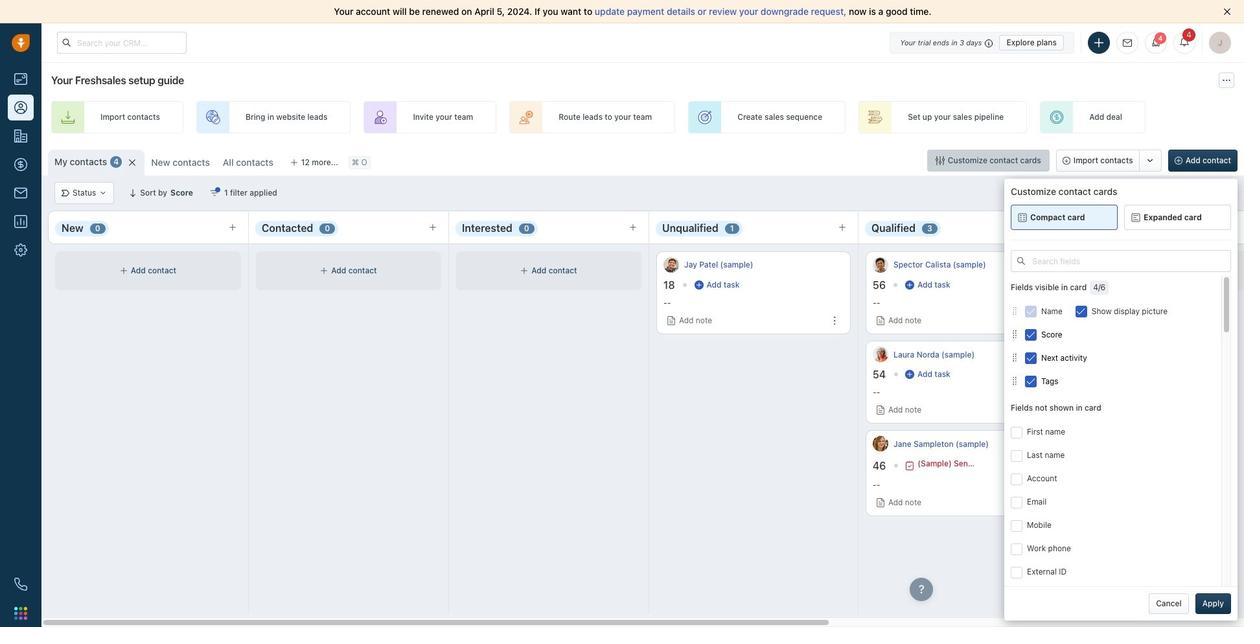 Task type: describe. For each thing, give the bounding box(es) containing it.
phone image
[[14, 578, 27, 591]]

Search fields field
[[1011, 250, 1231, 272]]

freshworks switcher image
[[14, 607, 27, 620]]

phone element
[[8, 571, 34, 597]]

close image
[[1223, 8, 1231, 16]]



Task type: vqa. For each thing, say whether or not it's contained in the screenshot.
the left container_WX8MsF4aQZ5i3RN1 icon
no



Task type: locate. For each thing, give the bounding box(es) containing it.
container_wx8msf4aqz5i3rn1 image
[[936, 156, 945, 165], [1018, 213, 1027, 222], [1131, 213, 1140, 222], [1017, 257, 1025, 265], [1011, 307, 1019, 315], [1011, 331, 1019, 338], [1011, 354, 1019, 362], [905, 370, 914, 379], [1011, 377, 1019, 385]]

group
[[1056, 150, 1162, 172]]

s image
[[873, 257, 888, 273]]

Search your CRM... text field
[[57, 32, 187, 54]]

container_wx8msf4aqz5i3rn1 image
[[210, 189, 219, 198], [62, 189, 69, 197], [99, 189, 107, 197], [120, 267, 128, 275], [320, 267, 328, 275], [521, 267, 528, 275], [1139, 267, 1147, 275], [694, 281, 703, 290], [905, 281, 914, 290], [905, 461, 914, 470]]

j image
[[873, 436, 888, 452]]

send email image
[[1123, 39, 1132, 47]]

j image
[[663, 257, 679, 273]]

l image
[[873, 347, 888, 362]]



